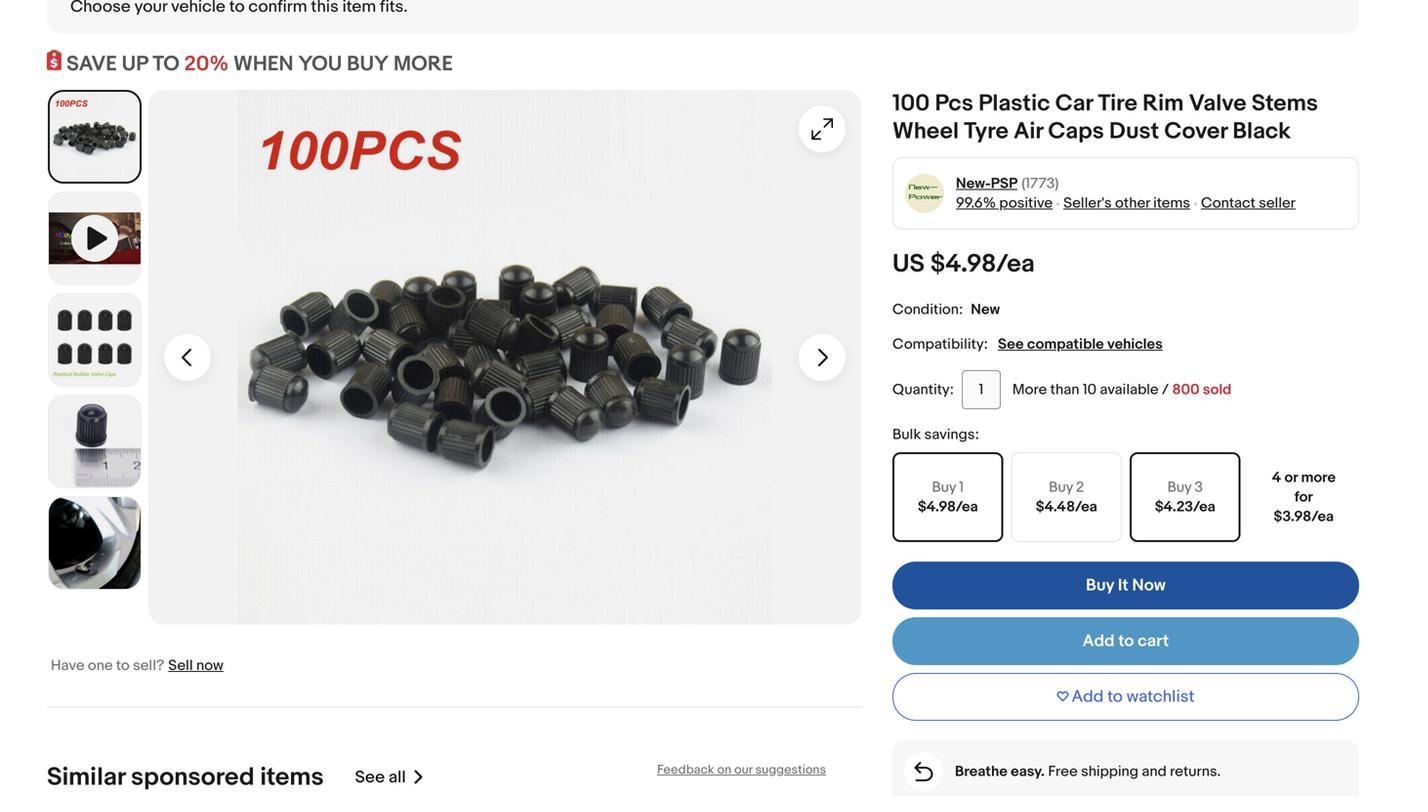 Task type: describe. For each thing, give the bounding box(es) containing it.
1 vertical spatial $4.98/ea
[[918, 498, 978, 516]]

99.6%
[[956, 194, 996, 212]]

new psp image
[[905, 173, 945, 214]]

more
[[1013, 381, 1047, 399]]

seller's other items link
[[1064, 194, 1191, 212]]

$4.48/ea
[[1036, 498, 1098, 516]]

it
[[1118, 575, 1129, 596]]

shipping
[[1081, 763, 1139, 781]]

See all text field
[[355, 767, 406, 788]]

buy it now
[[1086, 575, 1166, 596]]

feedback on our suggestions link
[[657, 762, 826, 778]]

new-psp link
[[956, 174, 1018, 194]]

buy
[[347, 51, 389, 77]]

condition:
[[893, 301, 963, 318]]

$4.23/ea
[[1155, 498, 1216, 516]]

now
[[196, 657, 224, 675]]

dust
[[1110, 118, 1160, 146]]

(1773)
[[1022, 175, 1059, 193]]

stems
[[1252, 90, 1318, 118]]

bulk
[[893, 426, 921, 444]]

car
[[1056, 90, 1093, 118]]

than
[[1051, 381, 1080, 399]]

to for add to cart
[[1119, 631, 1134, 652]]

sell
[[168, 657, 193, 675]]

20%
[[184, 51, 229, 77]]

and
[[1142, 763, 1167, 781]]

cart
[[1138, 631, 1169, 652]]

plastic
[[979, 90, 1050, 118]]

wheel
[[893, 118, 959, 146]]

breathe easy. free shipping and returns.
[[955, 763, 1221, 781]]

compatibility:
[[893, 336, 988, 353]]

4 or more for $3.98/ea
[[1272, 469, 1336, 526]]

more
[[394, 51, 453, 77]]

one
[[88, 657, 113, 675]]

sell now link
[[168, 657, 224, 675]]

seller's other items
[[1064, 194, 1191, 212]]

see for see compatible vehicles
[[998, 336, 1024, 353]]

watchlist
[[1127, 687, 1195, 707]]

with details__icon image
[[915, 762, 933, 782]]

2
[[1076, 479, 1085, 496]]

feedback on our suggestions
[[657, 762, 826, 778]]

new-
[[956, 175, 991, 193]]

buy for 1
[[932, 479, 956, 496]]

see compatible vehicles
[[998, 336, 1163, 353]]

video 1 of 1 image
[[49, 193, 141, 284]]

99.6% positive
[[956, 194, 1053, 212]]

psp
[[991, 175, 1018, 193]]

save up to 20% when you buy more
[[66, 51, 453, 77]]

positive
[[1000, 194, 1053, 212]]

for
[[1295, 489, 1314, 506]]

cover
[[1165, 118, 1228, 146]]

tire
[[1098, 90, 1138, 118]]

to
[[153, 51, 180, 77]]

bulk savings:
[[893, 426, 979, 444]]

picture 1 of 4 image
[[50, 92, 140, 182]]

see all
[[355, 767, 406, 788]]

add to cart link
[[893, 617, 1360, 665]]

savings:
[[925, 426, 979, 444]]

tyre
[[964, 118, 1009, 146]]

suggestions
[[756, 762, 826, 778]]

buy 2 $4.48/ea
[[1036, 479, 1098, 516]]

save
[[66, 51, 117, 77]]

buy it now link
[[893, 562, 1360, 610]]

contact seller
[[1201, 194, 1296, 212]]

Quantity: text field
[[962, 370, 1001, 409]]



Task type: locate. For each thing, give the bounding box(es) containing it.
100 pcs plastic car tire rim valve stems wheel tyre air caps dust cover black - picture 1 of 4 image
[[148, 90, 861, 625]]

similar sponsored items
[[47, 762, 324, 793]]

buy left 3
[[1168, 479, 1192, 496]]

see for see all
[[355, 767, 385, 788]]

100 pcs plastic car tire rim valve stems wheel tyre air caps dust cover black
[[893, 90, 1318, 146]]

$4.98/ea
[[931, 249, 1035, 279], [918, 498, 978, 516]]

$3.98/ea
[[1274, 508, 1334, 526]]

0 vertical spatial items
[[1154, 194, 1191, 212]]

items for seller's other items
[[1154, 194, 1191, 212]]

0 vertical spatial to
[[1119, 631, 1134, 652]]

seller's
[[1064, 194, 1112, 212]]

items left see all text box
[[260, 762, 324, 793]]

items for similar sponsored items
[[260, 762, 324, 793]]

buy for it
[[1086, 575, 1115, 596]]

add down add to cart
[[1072, 687, 1104, 707]]

returns.
[[1170, 763, 1221, 781]]

have
[[51, 657, 84, 675]]

to inside button
[[1108, 687, 1123, 707]]

add inside button
[[1072, 687, 1104, 707]]

or
[[1285, 469, 1298, 487]]

buy
[[932, 479, 956, 496], [1049, 479, 1073, 496], [1168, 479, 1192, 496], [1086, 575, 1115, 596]]

100
[[893, 90, 930, 118]]

seller
[[1259, 194, 1296, 212]]

easy.
[[1011, 763, 1045, 781]]

items right other
[[1154, 194, 1191, 212]]

add left cart
[[1083, 631, 1115, 652]]

breathe
[[955, 763, 1008, 781]]

1 vertical spatial see
[[355, 767, 385, 788]]

picture 4 of 4 image
[[49, 497, 141, 589]]

see all link
[[355, 762, 426, 793]]

black
[[1233, 118, 1291, 146]]

add for add to watchlist
[[1072, 687, 1104, 707]]

up
[[122, 51, 148, 77]]

contact seller link
[[1201, 194, 1296, 212]]

buy for 2
[[1049, 479, 1073, 496]]

picture 2 of 4 image
[[49, 294, 141, 386]]

sell?
[[133, 657, 164, 675]]

buy left it
[[1086, 575, 1115, 596]]

more than 10 available / 800 sold
[[1013, 381, 1232, 399]]

now
[[1133, 575, 1166, 596]]

to for add to watchlist
[[1108, 687, 1123, 707]]

3
[[1195, 479, 1203, 496]]

0 horizontal spatial items
[[260, 762, 324, 793]]

buy inside buy 2 $4.48/ea
[[1049, 479, 1073, 496]]

quantity:
[[893, 381, 954, 399]]

feedback
[[657, 762, 715, 778]]

us
[[893, 249, 925, 279]]

see compatible vehicles link
[[998, 336, 1163, 354]]

see down new
[[998, 336, 1024, 353]]

vehicles
[[1108, 336, 1163, 353]]

4
[[1272, 469, 1282, 487]]

0 vertical spatial add
[[1083, 631, 1115, 652]]

see inside see all link
[[355, 767, 385, 788]]

new
[[971, 301, 1000, 318]]

buy inside the buy 1 $4.98/ea
[[932, 479, 956, 496]]

buy left 2
[[1049, 479, 1073, 496]]

0 vertical spatial $4.98/ea
[[931, 249, 1035, 279]]

on
[[717, 762, 732, 778]]

add to cart
[[1083, 631, 1169, 652]]

$4.98/ea down 1
[[918, 498, 978, 516]]

1 vertical spatial add
[[1072, 687, 1104, 707]]

1 vertical spatial items
[[260, 762, 324, 793]]

1 vertical spatial to
[[116, 657, 130, 675]]

air
[[1014, 118, 1043, 146]]

0 vertical spatial see
[[998, 336, 1024, 353]]

picture 3 of 4 image
[[49, 396, 141, 487]]

rim
[[1143, 90, 1184, 118]]

us $4.98/ea
[[893, 249, 1035, 279]]

valve
[[1189, 90, 1247, 118]]

1 horizontal spatial see
[[998, 336, 1024, 353]]

new-psp (1773)
[[956, 175, 1059, 193]]

99.6% positive link
[[956, 194, 1053, 212]]

condition: new
[[893, 301, 1000, 318]]

add
[[1083, 631, 1115, 652], [1072, 687, 1104, 707]]

2 vertical spatial to
[[1108, 687, 1123, 707]]

/
[[1162, 381, 1169, 399]]

1 horizontal spatial items
[[1154, 194, 1191, 212]]

when
[[233, 51, 294, 77]]

see
[[998, 336, 1024, 353], [355, 767, 385, 788]]

buy 1 $4.98/ea
[[918, 479, 978, 516]]

have one to sell? sell now
[[51, 657, 224, 675]]

our
[[735, 762, 753, 778]]

compatible
[[1027, 336, 1104, 353]]

to left cart
[[1119, 631, 1134, 652]]

sponsored
[[131, 762, 255, 793]]

to left 'watchlist'
[[1108, 687, 1123, 707]]

10
[[1083, 381, 1097, 399]]

buy inside buy 3 $4.23/ea
[[1168, 479, 1192, 496]]

you
[[298, 51, 342, 77]]

similar
[[47, 762, 125, 793]]

items
[[1154, 194, 1191, 212], [260, 762, 324, 793]]

contact
[[1201, 194, 1256, 212]]

1
[[959, 479, 964, 496]]

buy left 1
[[932, 479, 956, 496]]

add to watchlist button
[[893, 673, 1360, 721]]

0 horizontal spatial see
[[355, 767, 385, 788]]

buy for 3
[[1168, 479, 1192, 496]]

800
[[1173, 381, 1200, 399]]

see left all at the bottom of the page
[[355, 767, 385, 788]]

$4.98/ea up new
[[931, 249, 1035, 279]]

to right one
[[116, 657, 130, 675]]

see inside see compatible vehicles link
[[998, 336, 1024, 353]]

free
[[1048, 763, 1078, 781]]

more
[[1301, 469, 1336, 487]]

add for add to cart
[[1083, 631, 1115, 652]]

available
[[1100, 381, 1159, 399]]

caps
[[1048, 118, 1104, 146]]

sold
[[1203, 381, 1232, 399]]

buy 3 $4.23/ea
[[1155, 479, 1216, 516]]

add to watchlist
[[1072, 687, 1195, 707]]



Task type: vqa. For each thing, say whether or not it's contained in the screenshot.
Buy 3 $4.23/Ea
yes



